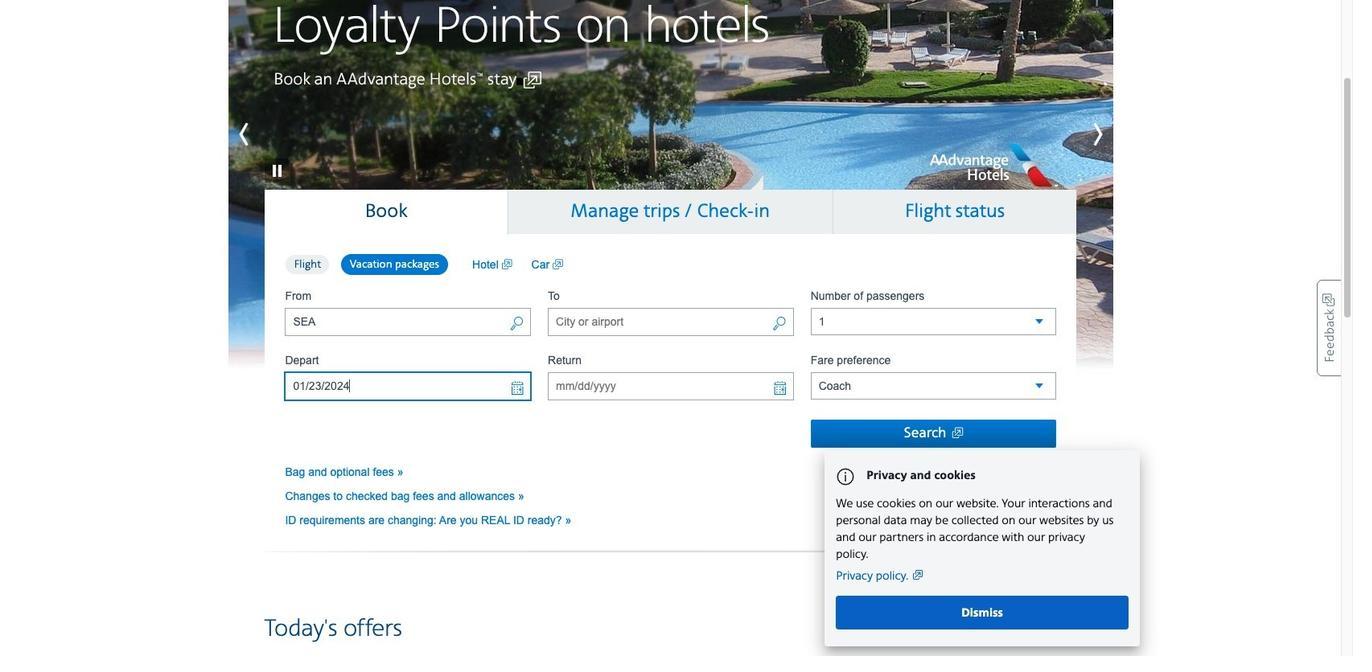 Task type: describe. For each thing, give the bounding box(es) containing it.
3 tab from the left
[[833, 190, 1077, 234]]

1 tab from the left
[[265, 190, 508, 235]]

leave feedback, opens external site in new window image
[[1317, 280, 1341, 376]]

search image for 2nd city or airport text box
[[772, 315, 787, 334]]

newpage image
[[502, 256, 512, 273]]

pause slideshow image
[[264, 134, 288, 182]]



Task type: vqa. For each thing, say whether or not it's contained in the screenshot.
right photo
no



Task type: locate. For each thing, give the bounding box(es) containing it.
next slide image
[[1041, 114, 1113, 155]]

tab
[[265, 190, 508, 235], [508, 190, 833, 234], [833, 190, 1077, 234]]

1 search image from the left
[[509, 315, 524, 334]]

0 horizontal spatial search image
[[509, 315, 524, 334]]

option group
[[285, 253, 456, 276]]

1 mm/dd/yyyy text field from the left
[[285, 372, 531, 400]]

2 mm/dd/yyyy text field from the left
[[548, 372, 794, 400]]

1 horizontal spatial mm/dd/yyyy text field
[[548, 372, 794, 400]]

tab list
[[265, 190, 1077, 235]]

earn miles and loyalty points on hotels when you book through the aadvantage hotels platform. opens another site in a new window that may not meet accessibility guidelines. image
[[228, 0, 1113, 375]]

1 horizontal spatial newpage image
[[947, 427, 964, 441]]

2 tab from the left
[[508, 190, 833, 234]]

1 horizontal spatial city or airport text field
[[548, 308, 794, 336]]

previous slide image
[[228, 114, 301, 155]]

1 vertical spatial newpage image
[[947, 427, 964, 441]]

0 horizontal spatial mm/dd/yyyy text field
[[285, 372, 531, 400]]

1 horizontal spatial search image
[[772, 315, 787, 334]]

0 vertical spatial newpage image
[[553, 256, 563, 273]]

2 search image from the left
[[772, 315, 787, 334]]

2 city or airport text field from the left
[[548, 308, 794, 336]]

City or airport text field
[[285, 308, 531, 336], [548, 308, 794, 336]]

0 horizontal spatial city or airport text field
[[285, 308, 531, 336]]

newpage image
[[553, 256, 563, 273], [947, 427, 964, 441]]

0 horizontal spatial newpage image
[[553, 256, 563, 273]]

1 city or airport text field from the left
[[285, 308, 531, 336]]

mm/dd/yyyy text field
[[285, 372, 531, 400], [548, 372, 794, 400]]

search image for 1st city or airport text box
[[509, 315, 524, 334]]

search image
[[509, 315, 524, 334], [772, 315, 787, 334]]



